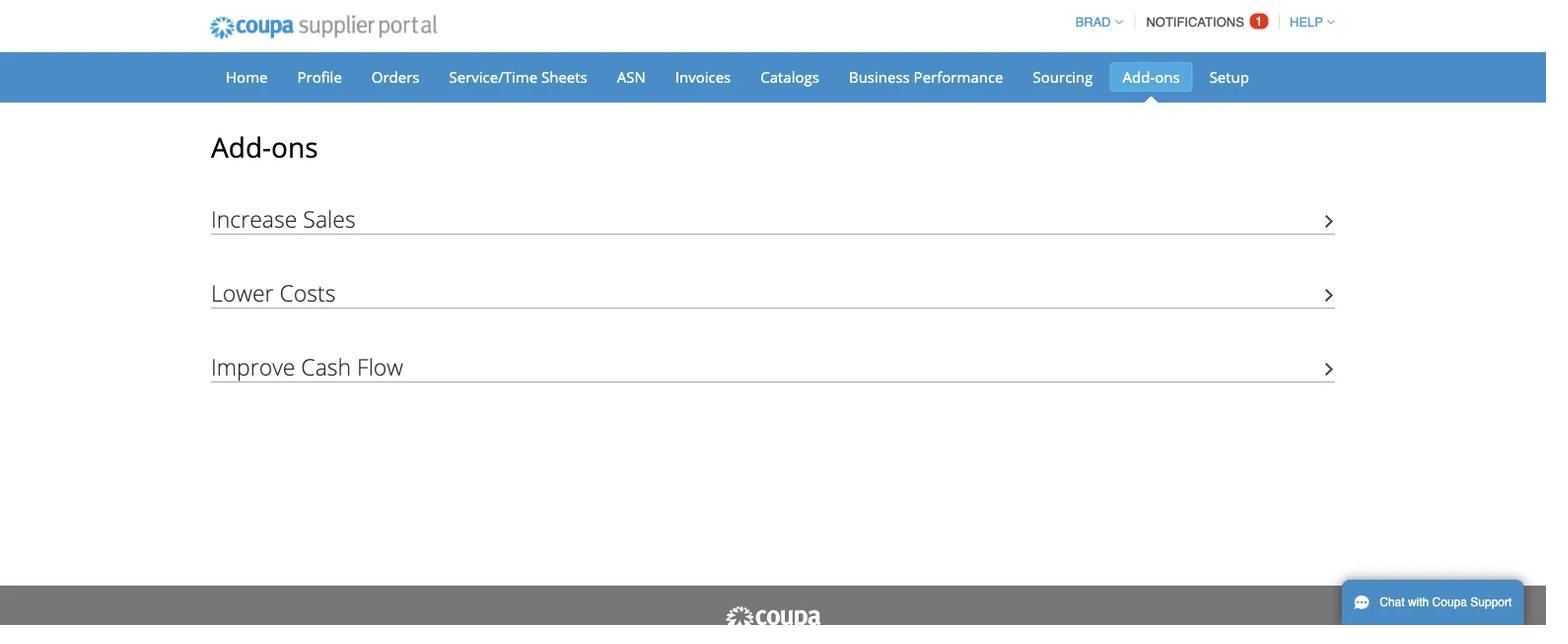 Task type: locate. For each thing, give the bounding box(es) containing it.
ons up increase sales
[[271, 128, 318, 166]]

sourcing
[[1033, 67, 1093, 87]]

improve cash flow
[[211, 351, 403, 382]]

0 horizontal spatial coupa supplier portal image
[[196, 3, 450, 52]]

chat with coupa support button
[[1343, 580, 1524, 625]]

chat
[[1380, 596, 1405, 610]]

support
[[1471, 596, 1513, 610]]

0 vertical spatial coupa supplier portal image
[[196, 3, 450, 52]]

add- down home "link"
[[211, 128, 271, 166]]

catalogs link
[[748, 62, 832, 92]]

0 vertical spatial ons
[[1155, 67, 1180, 87]]

ons
[[1155, 67, 1180, 87], [271, 128, 318, 166]]

add- down brad link
[[1123, 67, 1155, 87]]

coupa supplier portal image
[[196, 3, 450, 52], [724, 606, 823, 625]]

navigation
[[1067, 3, 1336, 41]]

flow
[[357, 351, 403, 382]]

1 horizontal spatial add-ons
[[1123, 67, 1180, 87]]

business
[[849, 67, 910, 87]]

service/time sheets link
[[437, 62, 600, 92]]

0 horizontal spatial ons
[[271, 128, 318, 166]]

help
[[1290, 15, 1324, 30]]

costs
[[280, 277, 336, 308]]

1 horizontal spatial add-
[[1123, 67, 1155, 87]]

1 vertical spatial ons
[[271, 128, 318, 166]]

add-ons
[[1123, 67, 1180, 87], [211, 128, 318, 166]]

1 horizontal spatial coupa supplier portal image
[[724, 606, 823, 625]]

lower
[[211, 277, 274, 308]]

ons down notifications
[[1155, 67, 1180, 87]]

add-ons down home "link"
[[211, 128, 318, 166]]

setup
[[1210, 67, 1250, 87]]

notifications
[[1147, 15, 1245, 30]]

1 vertical spatial add-
[[211, 128, 271, 166]]

add-ons down notifications
[[1123, 67, 1180, 87]]

catalogs
[[761, 67, 820, 87]]

1 vertical spatial coupa supplier portal image
[[724, 606, 823, 625]]

1 horizontal spatial ons
[[1155, 67, 1180, 87]]

setup link
[[1197, 62, 1263, 92]]

business performance link
[[836, 62, 1017, 92]]

notifications 1
[[1147, 14, 1263, 30]]

0 vertical spatial add-
[[1123, 67, 1155, 87]]

1 vertical spatial add-ons
[[211, 128, 318, 166]]

cash
[[301, 351, 351, 382]]

sourcing link
[[1021, 62, 1106, 92]]

add-
[[1123, 67, 1155, 87], [211, 128, 271, 166]]

0 vertical spatial add-ons
[[1123, 67, 1180, 87]]

brad link
[[1067, 15, 1123, 30]]



Task type: vqa. For each thing, say whether or not it's contained in the screenshot.
Chat with Coupa Support
yes



Task type: describe. For each thing, give the bounding box(es) containing it.
home link
[[213, 62, 281, 92]]

service/time sheets
[[449, 67, 588, 87]]

0 horizontal spatial add-ons
[[211, 128, 318, 166]]

service/time
[[449, 67, 538, 87]]

profile link
[[285, 62, 355, 92]]

with
[[1409, 596, 1430, 610]]

asn link
[[604, 62, 659, 92]]

business performance
[[849, 67, 1004, 87]]

asn
[[617, 67, 646, 87]]

coupa
[[1433, 596, 1468, 610]]

brad
[[1076, 15, 1111, 30]]

increase sales
[[211, 203, 356, 234]]

add-ons link
[[1110, 62, 1193, 92]]

profile
[[297, 67, 342, 87]]

home
[[226, 67, 268, 87]]

performance
[[914, 67, 1004, 87]]

chat with coupa support
[[1380, 596, 1513, 610]]

invoices
[[675, 67, 731, 87]]

navigation containing notifications 1
[[1067, 3, 1336, 41]]

orders
[[372, 67, 420, 87]]

0 horizontal spatial add-
[[211, 128, 271, 166]]

lower costs
[[211, 277, 336, 308]]

sheets
[[542, 67, 588, 87]]

help link
[[1281, 15, 1336, 30]]

increase
[[211, 203, 297, 234]]

1
[[1256, 14, 1263, 29]]

sales
[[303, 203, 356, 234]]

invoices link
[[663, 62, 744, 92]]

improve
[[211, 351, 295, 382]]

orders link
[[359, 62, 433, 92]]



